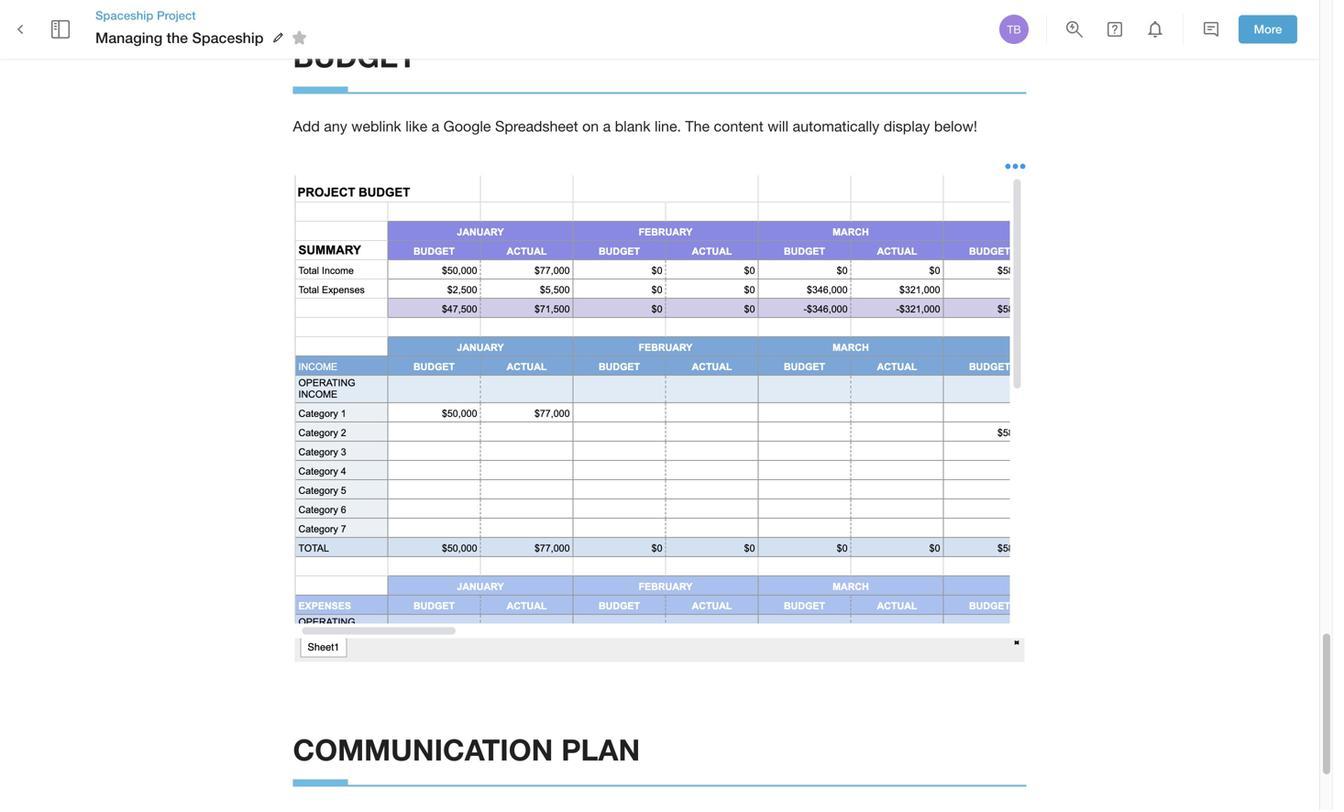 Task type: locate. For each thing, give the bounding box(es) containing it.
blank
[[615, 118, 650, 135]]

managing
[[95, 29, 162, 46]]

spaceship up managing
[[95, 8, 153, 22]]

add any weblink like a google spreadsheet on a blank line. the content will automatically display below!
[[293, 118, 977, 135]]

1 vertical spatial spaceship
[[192, 29, 264, 46]]

spaceship
[[95, 8, 153, 22], [192, 29, 264, 46]]

project
[[157, 8, 196, 22]]

1 horizontal spatial spaceship
[[192, 29, 264, 46]]

automatically
[[793, 118, 880, 135]]

a right on
[[603, 118, 611, 135]]

communication plan
[[293, 732, 640, 767]]

spaceship down spaceship project link
[[192, 29, 264, 46]]

a right like
[[431, 118, 439, 135]]

0 horizontal spatial spaceship
[[95, 8, 153, 22]]

plan
[[561, 732, 640, 767]]

0 horizontal spatial a
[[431, 118, 439, 135]]

the
[[685, 118, 710, 135]]

add
[[293, 118, 320, 135]]

tb button
[[997, 12, 1031, 47]]

on
[[582, 118, 599, 135]]

a
[[431, 118, 439, 135], [603, 118, 611, 135]]

any
[[324, 118, 347, 135]]

spaceship project link
[[95, 7, 313, 24]]

more button
[[1239, 15, 1297, 43]]

0 vertical spatial spaceship
[[95, 8, 153, 22]]

1 a from the left
[[431, 118, 439, 135]]

1 horizontal spatial a
[[603, 118, 611, 135]]

content
[[714, 118, 764, 135]]

display
[[884, 118, 930, 135]]

the
[[167, 29, 188, 46]]



Task type: describe. For each thing, give the bounding box(es) containing it.
budget
[[293, 39, 416, 74]]

google
[[443, 118, 491, 135]]

tb
[[1007, 23, 1021, 36]]

spreadsheet
[[495, 118, 578, 135]]

line.
[[655, 118, 681, 135]]

more
[[1254, 22, 1282, 36]]

below!
[[934, 118, 977, 135]]

favorite image
[[288, 27, 310, 49]]

spaceship project
[[95, 8, 196, 22]]

weblink
[[351, 118, 401, 135]]

2 a from the left
[[603, 118, 611, 135]]

communication
[[293, 732, 553, 767]]

spaceship inside spaceship project link
[[95, 8, 153, 22]]

like
[[405, 118, 427, 135]]

will
[[768, 118, 789, 135]]

managing the spaceship
[[95, 29, 264, 46]]



Task type: vqa. For each thing, say whether or not it's contained in the screenshot.
Trackable Links button
no



